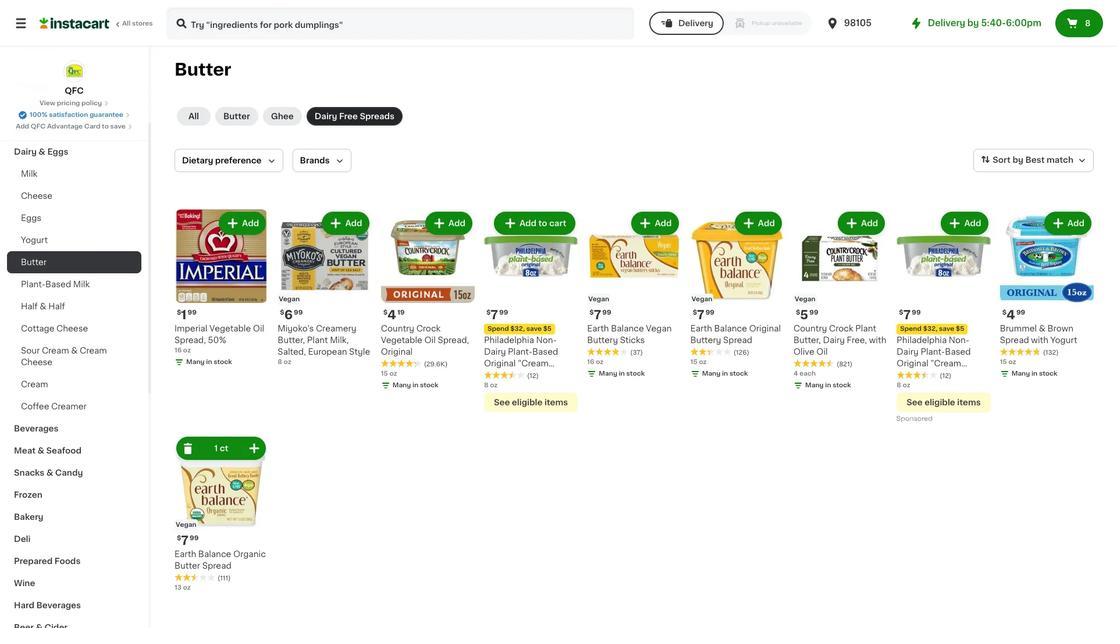 Task type: describe. For each thing, give the bounding box(es) containing it.
1 vertical spatial 16
[[587, 359, 594, 366]]

(132)
[[1043, 350, 1059, 356]]

produce link
[[7, 119, 141, 141]]

all stores
[[122, 20, 153, 27]]

& for candy
[[46, 469, 53, 477]]

oz for 1st see eligible items button from left
[[490, 382, 498, 389]]

balance for vegan
[[611, 325, 644, 333]]

best
[[1025, 156, 1045, 164]]

cream down cottage cheese link
[[80, 347, 107, 355]]

vegan inside earth balance vegan buttery sticks
[[646, 325, 672, 333]]

add button for imperial vegetable oil spread, 50%
[[220, 213, 265, 234]]

1 vertical spatial butter link
[[7, 251, 141, 273]]

many in stock for brummel & brown spread with yogurt
[[1012, 371, 1057, 377]]

1 vertical spatial cheese
[[56, 325, 88, 333]]

yogurt inside brummel & brown spread with yogurt
[[1050, 336, 1077, 345]]

in for country crock plant butter, dairy free, with olive oil
[[825, 382, 831, 389]]

$ 7 99 for (111)
[[177, 534, 199, 547]]

Search field
[[168, 8, 633, 38]]

thanksgiving
[[14, 104, 70, 112]]

plant- for 1st see eligible items button from left
[[508, 348, 532, 356]]

plant inside miyoko's creamery butter, plant milk, salted, european style 8 oz
[[307, 336, 328, 345]]

creamer
[[51, 403, 87, 411]]

recipes link
[[7, 74, 141, 97]]

2 see eligible items button from the left
[[897, 393, 991, 413]]

vegan for earth balance original buttery spread
[[692, 296, 712, 303]]

1 half from the left
[[21, 303, 38, 311]]

oil inside imperial vegetable oil spread, 50% 16 oz
[[253, 325, 264, 333]]

earth balance vegan buttery sticks
[[587, 325, 672, 345]]

add button for earth balance original buttery spread
[[736, 213, 781, 234]]

bakery
[[14, 513, 43, 521]]

8 inside miyoko's creamery butter, plant milk, salted, european style 8 oz
[[278, 359, 282, 366]]

add qfc advantage card to save
[[16, 123, 126, 130]]

13
[[175, 584, 182, 591]]

15 oz for earth balance original buttery spread
[[690, 359, 707, 366]]

vegetable inside imperial vegetable oil spread, 50% 16 oz
[[209, 325, 251, 333]]

0 horizontal spatial eggs
[[21, 214, 41, 222]]

add button for miyoko's creamery butter, plant milk, salted, european style
[[323, 213, 368, 234]]

to inside button
[[538, 219, 547, 227]]

1 horizontal spatial based
[[532, 348, 558, 356]]

brands button
[[292, 149, 351, 172]]

add for imperial vegetable oil spread, 50%
[[242, 219, 259, 227]]

2 items from the left
[[957, 399, 981, 407]]

ct
[[220, 445, 228, 453]]

0 vertical spatial eggs
[[47, 148, 68, 156]]

hard beverages link
[[7, 595, 141, 617]]

$ for add button associated with imperial vegetable oil spread, 50%
[[177, 310, 181, 316]]

$ 5 99
[[796, 309, 818, 321]]

add to cart button
[[495, 213, 574, 234]]

oz inside miyoko's creamery butter, plant milk, salted, european style 8 oz
[[284, 359, 291, 366]]

see eligible items for 1st see eligible items button from left
[[494, 399, 568, 407]]

many for earth balance original buttery spread
[[702, 371, 720, 377]]

frozen
[[14, 491, 42, 499]]

0 horizontal spatial save
[[110, 123, 126, 130]]

15 for country crock vegetable oil spread, original
[[381, 371, 388, 377]]

philadelphia non- dairy plant-based original "cream cheese" spread for 1st see eligible items button from the right
[[897, 336, 971, 380]]

2 philadelphia from the left
[[897, 336, 947, 345]]

many in stock for earth balance original buttery spread
[[702, 371, 748, 377]]

candy
[[55, 469, 83, 477]]

1 $32, from the left
[[510, 326, 525, 332]]

cottage cheese link
[[7, 318, 141, 340]]

$ for brummel & brown spread with yogurt add button
[[1002, 310, 1006, 316]]

13 oz
[[175, 584, 191, 591]]

many in stock for country crock plant butter, dairy free, with olive oil
[[805, 382, 851, 389]]

$ 4 99
[[1002, 309, 1025, 321]]

50%
[[208, 336, 226, 345]]

many in stock down 50%
[[186, 359, 232, 366]]

0 vertical spatial yogurt
[[21, 236, 48, 244]]

cottage cheese
[[21, 325, 88, 333]]

& inside sour cream & cream cheese
[[71, 347, 78, 355]]

99 inside $ 1 99
[[188, 310, 197, 316]]

dietary preference button
[[175, 149, 283, 172]]

oz for brummel & brown spread with yogurt add button
[[1008, 359, 1016, 366]]

2 half from the left
[[48, 303, 65, 311]]

99 inside $ 6 99
[[294, 310, 303, 316]]

cream down cottage cheese
[[42, 347, 69, 355]]

hard
[[14, 602, 34, 610]]

& for brown
[[1039, 325, 1045, 333]]

product group containing 1
[[175, 209, 268, 370]]

16 oz
[[587, 359, 603, 366]]

$ 6 99
[[280, 309, 303, 321]]

1 vertical spatial beverages
[[36, 602, 81, 610]]

delivery by 5:40-6:00pm link
[[909, 16, 1041, 30]]

1 vertical spatial 1
[[214, 445, 218, 453]]

Best match Sort by field
[[973, 149, 1094, 172]]

100% satisfaction guarantee
[[30, 112, 123, 118]]

$ for earth balance original buttery spread add button
[[693, 310, 697, 316]]

$ for add button corresponding to country crock vegetable oil spread, original
[[383, 310, 387, 316]]

earth for earth balance original buttery spread
[[690, 325, 712, 333]]

many for country crock plant butter, dairy free, with olive oil
[[805, 382, 824, 389]]

oz inside imperial vegetable oil spread, 50% 16 oz
[[183, 348, 191, 354]]

add for earth balance original buttery spread
[[758, 219, 775, 227]]

qfc link
[[63, 61, 85, 97]]

vegetable inside country crock vegetable oil spread, original
[[381, 336, 422, 345]]

plant inside country crock plant butter, dairy free, with olive oil
[[855, 325, 876, 333]]

vegan for earth balance organic butter spread
[[176, 522, 196, 528]]

organic
[[233, 550, 266, 558]]

view pricing policy link
[[39, 99, 109, 108]]

eggs link
[[7, 207, 141, 229]]

cream up coffee
[[21, 380, 48, 389]]

add for miyoko's creamery butter, plant milk, salted, european style
[[345, 219, 362, 227]]

view pricing policy
[[39, 100, 102, 106]]

spread, inside imperial vegetable oil spread, 50% 16 oz
[[175, 336, 206, 345]]

prepared foods
[[14, 557, 81, 565]]

0 horizontal spatial to
[[102, 123, 109, 130]]

snacks
[[14, 469, 44, 477]]

deli
[[14, 535, 31, 543]]

2 horizontal spatial based
[[945, 348, 971, 356]]

stores
[[132, 20, 153, 27]]

spend for 1st see eligible items button from left
[[488, 326, 509, 332]]

add button for earth balance vegan buttery sticks
[[633, 213, 678, 234]]

based inside plant-based milk link
[[45, 280, 71, 289]]

cart
[[549, 219, 566, 227]]

stock for country crock vegetable oil spread, original
[[420, 382, 438, 389]]

product group containing 6
[[278, 209, 372, 367]]

1 items from the left
[[544, 399, 568, 407]]

butter up the plant-based milk
[[21, 258, 47, 266]]

earth balance original buttery spread
[[690, 325, 781, 345]]

crock for 4
[[416, 325, 441, 333]]

spreads
[[360, 112, 394, 120]]

oil inside country crock vegetable oil spread, original
[[424, 336, 436, 345]]

delivery for delivery by 5:40-6:00pm
[[928, 19, 965, 27]]

balance for original
[[714, 325, 747, 333]]

pricing
[[57, 100, 80, 106]]

frozen link
[[7, 484, 141, 506]]

spread, inside country crock vegetable oil spread, original
[[438, 336, 469, 345]]

free,
[[847, 336, 867, 345]]

(821)
[[837, 361, 852, 368]]

4 each
[[794, 371, 816, 377]]

$ 1 99
[[177, 309, 197, 321]]

stock for earth balance vegan buttery sticks
[[626, 371, 645, 377]]

increment quantity of earth balance organic butter spread image
[[247, 442, 261, 456]]

style
[[349, 348, 370, 356]]

european
[[308, 348, 347, 356]]

1 philadelphia from the left
[[484, 336, 534, 345]]

prepared foods link
[[7, 550, 141, 572]]

by for sort
[[1013, 156, 1023, 164]]

brown
[[1047, 325, 1073, 333]]

earth balance organic butter spread
[[175, 550, 266, 570]]

lists link
[[7, 33, 141, 56]]

2 $32, from the left
[[923, 326, 937, 332]]

oil inside country crock plant butter, dairy free, with olive oil
[[816, 348, 828, 356]]

imperial vegetable oil spread, 50% 16 oz
[[175, 325, 264, 354]]

dairy & eggs
[[14, 148, 68, 156]]

100%
[[30, 112, 47, 118]]

8 button
[[1055, 9, 1103, 37]]

add button for brummel & brown spread with yogurt
[[1045, 213, 1090, 234]]

ghee link
[[263, 107, 302, 126]]

earth for earth balance vegan buttery sticks
[[587, 325, 609, 333]]

snacks & candy link
[[7, 462, 141, 484]]

many for brummel & brown spread with yogurt
[[1012, 371, 1030, 377]]

2 horizontal spatial save
[[939, 326, 954, 332]]

miyoko's
[[278, 325, 314, 333]]

wine
[[14, 579, 35, 588]]

with inside country crock plant butter, dairy free, with olive oil
[[869, 336, 886, 345]]

99 inside $ 5 99
[[809, 310, 818, 316]]

original inside earth balance original buttery spread
[[749, 325, 781, 333]]

$ for country crock plant butter, dairy free, with olive oil add button
[[796, 310, 800, 316]]

& for eggs
[[39, 148, 45, 156]]

sort
[[993, 156, 1011, 164]]

guarantee
[[90, 112, 123, 118]]

policy
[[81, 100, 102, 106]]

add for country crock plant butter, dairy free, with olive oil
[[861, 219, 878, 227]]

4 for country
[[387, 309, 396, 321]]

$ 7 99 for (37)
[[590, 309, 611, 321]]

0 vertical spatial qfc
[[65, 87, 84, 95]]

5
[[800, 309, 808, 321]]

country for 4
[[381, 325, 414, 333]]

delivery by 5:40-6:00pm
[[928, 19, 1041, 27]]

1 vertical spatial qfc
[[31, 123, 46, 130]]

in down 50%
[[206, 359, 212, 366]]

spend for 1st see eligible items button from the right
[[900, 326, 922, 332]]

0 horizontal spatial plant-
[[21, 280, 45, 289]]

plant-based milk link
[[7, 273, 141, 296]]

cheese inside sour cream & cream cheese
[[21, 358, 52, 367]]

stock for country crock plant butter, dairy free, with olive oil
[[833, 382, 851, 389]]

instacart logo image
[[40, 16, 109, 30]]

15 for brummel & brown spread with yogurt
[[1000, 359, 1007, 366]]

recipes
[[14, 81, 48, 90]]

2 see from the left
[[907, 399, 923, 407]]

all for all stores
[[122, 20, 130, 27]]

meat
[[14, 447, 36, 455]]

coffee creamer
[[21, 403, 87, 411]]

foods
[[55, 557, 81, 565]]

each
[[800, 371, 816, 377]]

cottage
[[21, 325, 54, 333]]

1 spend $32, save $5 from the left
[[488, 326, 552, 332]]

99 inside $ 4 99
[[1016, 310, 1025, 316]]

0 horizontal spatial milk
[[21, 170, 37, 178]]

coffee
[[21, 403, 49, 411]]



Task type: vqa. For each thing, say whether or not it's contained in the screenshot.
10:45Am for Big Lots
no



Task type: locate. For each thing, give the bounding box(es) containing it.
1 "cream from the left
[[518, 360, 549, 368]]

& left the brown
[[1039, 325, 1045, 333]]

crock
[[829, 325, 853, 333], [416, 325, 441, 333]]

0 horizontal spatial qfc
[[31, 123, 46, 130]]

in for country crock vegetable oil spread, original
[[412, 382, 418, 389]]

buttery inside earth balance vegan buttery sticks
[[587, 336, 618, 345]]

15 oz down brummel
[[1000, 359, 1016, 366]]

4 left each
[[794, 371, 798, 377]]

buttery for earth balance vegan buttery sticks
[[587, 336, 618, 345]]

yogurt down eggs link
[[21, 236, 48, 244]]

1 ct
[[214, 445, 228, 453]]

country down $ 5 99
[[794, 325, 827, 333]]

stock down 50%
[[214, 359, 232, 366]]

many down earth balance original buttery spread
[[702, 371, 720, 377]]

half down the plant-based milk
[[48, 303, 65, 311]]

to down guarantee
[[102, 123, 109, 130]]

1 $5 from the left
[[543, 326, 552, 332]]

butter right "all" link
[[223, 112, 250, 120]]

2 vertical spatial oil
[[816, 348, 828, 356]]

1 horizontal spatial plant-
[[508, 348, 532, 356]]

qfc logo image
[[63, 61, 85, 83]]

1 horizontal spatial (12)
[[940, 373, 951, 380]]

vegan
[[279, 296, 300, 303], [588, 296, 609, 303], [795, 296, 815, 303], [692, 296, 712, 303], [646, 325, 672, 333], [176, 522, 196, 528]]

1 horizontal spatial 15 oz
[[690, 359, 707, 366]]

$ inside $ 6 99
[[280, 310, 284, 316]]

0 horizontal spatial half
[[21, 303, 38, 311]]

1 horizontal spatial 1
[[214, 445, 218, 453]]

buttery inside earth balance original buttery spread
[[690, 336, 721, 345]]

butter, inside country crock plant butter, dairy free, with olive oil
[[794, 336, 821, 345]]

7 for (37)
[[594, 309, 601, 321]]

by right sort
[[1013, 156, 1023, 164]]

crock for 5
[[829, 325, 853, 333]]

philadelphia non- dairy plant-based original "cream cheese" spread for 1st see eligible items button from left
[[484, 336, 558, 380]]

0 horizontal spatial spend
[[488, 326, 509, 332]]

15 for earth balance original buttery spread
[[690, 359, 697, 366]]

earth inside earth balance organic butter spread
[[175, 550, 196, 558]]

oz for 1st see eligible items button from the right
[[903, 382, 910, 389]]

1 horizontal spatial see eligible items button
[[897, 393, 991, 413]]

& right meat at the left of page
[[37, 447, 44, 455]]

1 horizontal spatial eligible
[[925, 399, 955, 407]]

1 horizontal spatial cheese"
[[897, 371, 932, 380]]

0 horizontal spatial oil
[[253, 325, 264, 333]]

country inside country crock vegetable oil spread, original
[[381, 325, 414, 333]]

2 butter, from the left
[[794, 336, 821, 345]]

eggs down advantage
[[47, 148, 68, 156]]

0 horizontal spatial see
[[494, 399, 510, 407]]

butter, up salted,
[[278, 336, 305, 345]]

butter link right "all" link
[[215, 107, 258, 126]]

beverages down wine link
[[36, 602, 81, 610]]

delivery button
[[649, 12, 724, 35]]

sticks
[[620, 336, 645, 345]]

country crock vegetable oil spread, original
[[381, 325, 469, 356]]

1 horizontal spatial spread,
[[438, 336, 469, 345]]

1 up imperial
[[181, 309, 187, 321]]

balance for organic
[[198, 550, 231, 558]]

15 oz for brummel & brown spread with yogurt
[[1000, 359, 1016, 366]]

2 horizontal spatial 15 oz
[[1000, 359, 1016, 366]]

0 horizontal spatial 15
[[381, 371, 388, 377]]

0 horizontal spatial "cream
[[518, 360, 549, 368]]

vegetable down $ 4 19
[[381, 336, 422, 345]]

1 butter, from the left
[[278, 336, 305, 345]]

1 horizontal spatial philadelphia non- dairy plant-based original "cream cheese" spread
[[897, 336, 971, 380]]

many down brummel & brown spread with yogurt
[[1012, 371, 1030, 377]]

lists
[[33, 40, 53, 48]]

country inside country crock plant butter, dairy free, with olive oil
[[794, 325, 827, 333]]

beverages link
[[7, 418, 141, 440]]

coffee creamer link
[[7, 396, 141, 418]]

by for delivery
[[967, 19, 979, 27]]

service type group
[[649, 12, 811, 35]]

qfc up the view pricing policy link
[[65, 87, 84, 95]]

1 non- from the left
[[536, 336, 557, 345]]

$ inside $ 4 19
[[383, 310, 387, 316]]

brummel
[[1000, 325, 1037, 333]]

4 add button from the left
[[633, 213, 678, 234]]

0 horizontal spatial see eligible items
[[494, 399, 568, 407]]

many in stock for earth balance vegan buttery sticks
[[599, 371, 645, 377]]

butter up "all" link
[[175, 61, 231, 78]]

milk up half & half link
[[73, 280, 90, 289]]

1 horizontal spatial to
[[538, 219, 547, 227]]

match
[[1047, 156, 1073, 164]]

buttery for earth balance original buttery spread
[[690, 336, 721, 345]]

cheese down sour
[[21, 358, 52, 367]]

spread
[[723, 336, 752, 345], [1000, 336, 1029, 345], [521, 371, 551, 380], [934, 371, 963, 380], [202, 562, 231, 570]]

with up (132)
[[1031, 336, 1048, 345]]

& down the "produce"
[[39, 148, 45, 156]]

0 horizontal spatial delivery
[[678, 19, 713, 27]]

vegetable up 50%
[[209, 325, 251, 333]]

1 horizontal spatial vegetable
[[381, 336, 422, 345]]

non- for 1st see eligible items button from left
[[536, 336, 557, 345]]

spend $32, save $5
[[488, 326, 552, 332], [900, 326, 964, 332]]

eggs down cheese link
[[21, 214, 41, 222]]

1 horizontal spatial milk
[[73, 280, 90, 289]]

2 crock from the left
[[416, 325, 441, 333]]

stock down (132)
[[1039, 371, 1057, 377]]

None search field
[[166, 7, 634, 40]]

earth inside earth balance original buttery spread
[[690, 325, 712, 333]]

1 (12) from the left
[[527, 373, 539, 380]]

15 down earth balance original buttery spread
[[690, 359, 697, 366]]

0 horizontal spatial 1
[[181, 309, 187, 321]]

7 for (126)
[[697, 309, 704, 321]]

7 for (111)
[[181, 534, 189, 547]]

in for earth balance vegan buttery sticks
[[619, 371, 625, 377]]

butter inside earth balance organic butter spread
[[175, 562, 200, 570]]

many down each
[[805, 382, 824, 389]]

0 horizontal spatial (12)
[[527, 373, 539, 380]]

2 "cream from the left
[[930, 360, 961, 368]]

0 vertical spatial milk
[[21, 170, 37, 178]]

1 horizontal spatial butter,
[[794, 336, 821, 345]]

1 spend from the left
[[488, 326, 509, 332]]

by inside field
[[1013, 156, 1023, 164]]

8 oz
[[484, 382, 498, 389], [897, 382, 910, 389]]

2 with from the left
[[1031, 336, 1048, 345]]

2 horizontal spatial 4
[[1006, 309, 1015, 321]]

1 inside product group
[[181, 309, 187, 321]]

1 horizontal spatial country
[[794, 325, 827, 333]]

in down sticks
[[619, 371, 625, 377]]

2 spread, from the left
[[438, 336, 469, 345]]

1 vertical spatial to
[[538, 219, 547, 227]]

(12)
[[527, 373, 539, 380], [940, 373, 951, 380]]

2 non- from the left
[[949, 336, 969, 345]]

see eligible items button
[[484, 393, 578, 413], [897, 393, 991, 413]]

brummel & brown spread with yogurt
[[1000, 325, 1077, 345]]

olive
[[794, 348, 814, 356]]

1 vertical spatial oil
[[424, 336, 436, 345]]

many down country crock vegetable oil spread, original
[[393, 382, 411, 389]]

4 up brummel
[[1006, 309, 1015, 321]]

butter link up the plant-based milk
[[7, 251, 141, 273]]

sour cream & cream cheese link
[[7, 340, 141, 374]]

original for 1st see eligible items button from left
[[484, 360, 516, 368]]

& down cottage cheese link
[[71, 347, 78, 355]]

19
[[397, 310, 405, 316]]

country for 5
[[794, 325, 827, 333]]

2 spend $32, save $5 from the left
[[900, 326, 964, 332]]

0 horizontal spatial country
[[381, 325, 414, 333]]

dairy free spreads
[[315, 112, 394, 120]]

$5
[[543, 326, 552, 332], [956, 326, 964, 332]]

many for earth balance vegan buttery sticks
[[599, 371, 617, 377]]

0 vertical spatial butter link
[[215, 107, 258, 126]]

1 horizontal spatial delivery
[[928, 19, 965, 27]]

& for half
[[40, 303, 46, 311]]

7
[[491, 309, 498, 321], [594, 309, 601, 321], [903, 309, 911, 321], [697, 309, 704, 321], [181, 534, 189, 547]]

view
[[39, 100, 55, 106]]

1 horizontal spatial eggs
[[47, 148, 68, 156]]

remove earth balance organic butter spread image
[[181, 442, 195, 456]]

& for seafood
[[37, 447, 44, 455]]

seafood
[[46, 447, 81, 455]]

& up cottage
[[40, 303, 46, 311]]

16 down imperial
[[175, 348, 182, 354]]

in down brummel & brown spread with yogurt
[[1031, 371, 1037, 377]]

1 buttery from the left
[[587, 336, 618, 345]]

0 horizontal spatial $32,
[[510, 326, 525, 332]]

1
[[181, 309, 187, 321], [214, 445, 218, 453]]

1 horizontal spatial by
[[1013, 156, 1023, 164]]

original for 1st see eligible items button from the right
[[897, 360, 928, 368]]

5 add button from the left
[[736, 213, 781, 234]]

produce
[[14, 126, 49, 134]]

with right free,
[[869, 336, 886, 345]]

1 vertical spatial eggs
[[21, 214, 41, 222]]

many down 16 oz
[[599, 371, 617, 377]]

original inside country crock vegetable oil spread, original
[[381, 348, 413, 356]]

0 horizontal spatial cheese"
[[484, 371, 519, 380]]

2 eligible from the left
[[925, 399, 955, 407]]

1 with from the left
[[869, 336, 886, 345]]

15 oz down earth balance original buttery spread
[[690, 359, 707, 366]]

all for all
[[188, 112, 199, 120]]

cheese"
[[484, 371, 519, 380], [897, 371, 932, 380]]

balance inside earth balance organic butter spread
[[198, 550, 231, 558]]

oz for earth balance original buttery spread add button
[[699, 359, 707, 366]]

1 horizontal spatial with
[[1031, 336, 1048, 345]]

2 8 oz from the left
[[897, 382, 910, 389]]

0 horizontal spatial butter,
[[278, 336, 305, 345]]

1 horizontal spatial all
[[188, 112, 199, 120]]

16 down earth balance vegan buttery sticks at the bottom right of page
[[587, 359, 594, 366]]

delivery inside button
[[678, 19, 713, 27]]

15 oz down country crock vegetable oil spread, original
[[381, 371, 397, 377]]

$ inside $ 5 99
[[796, 310, 800, 316]]

4
[[387, 309, 396, 321], [1006, 309, 1015, 321], [794, 371, 798, 377]]

crock inside country crock vegetable oil spread, original
[[416, 325, 441, 333]]

thanksgiving link
[[7, 97, 141, 119]]

15 oz for country crock vegetable oil spread, original
[[381, 371, 397, 377]]

0 horizontal spatial based
[[45, 280, 71, 289]]

see
[[494, 399, 510, 407], [907, 399, 923, 407]]

vegetable
[[209, 325, 251, 333], [381, 336, 422, 345]]

1 left ct
[[214, 445, 218, 453]]

hard beverages
[[14, 602, 81, 610]]

1 spread, from the left
[[175, 336, 206, 345]]

2 philadelphia non- dairy plant-based original "cream cheese" spread from the left
[[897, 336, 971, 380]]

plant- for 1st see eligible items button from the right
[[921, 348, 945, 356]]

yogurt down the brown
[[1050, 336, 1077, 345]]

1 horizontal spatial butter link
[[215, 107, 258, 126]]

0 horizontal spatial butter link
[[7, 251, 141, 273]]

99
[[188, 310, 197, 316], [294, 310, 303, 316], [499, 310, 508, 316], [602, 310, 611, 316], [809, 310, 818, 316], [912, 310, 921, 316], [706, 310, 714, 316], [1016, 310, 1025, 316], [190, 535, 199, 541]]

&
[[39, 148, 45, 156], [40, 303, 46, 311], [1039, 325, 1045, 333], [71, 347, 78, 355], [37, 447, 44, 455], [46, 469, 53, 477]]

1 horizontal spatial 4
[[794, 371, 798, 377]]

1 cheese" from the left
[[484, 371, 519, 380]]

butter, inside miyoko's creamery butter, plant milk, salted, european style 8 oz
[[278, 336, 305, 345]]

16 inside imperial vegetable oil spread, 50% 16 oz
[[175, 348, 182, 354]]

(37)
[[630, 350, 643, 356]]

delivery for delivery
[[678, 19, 713, 27]]

many down imperial vegetable oil spread, 50% 16 oz
[[186, 359, 205, 366]]

wine link
[[7, 572, 141, 595]]

1 horizontal spatial see
[[907, 399, 923, 407]]

vegan for miyoko's creamery butter, plant milk, salted, european style
[[279, 296, 300, 303]]

card
[[84, 123, 100, 130]]

1 vertical spatial all
[[188, 112, 199, 120]]

2 buttery from the left
[[690, 336, 721, 345]]

& inside brummel & brown spread with yogurt
[[1039, 325, 1045, 333]]

0 vertical spatial beverages
[[14, 425, 59, 433]]

milk,
[[330, 336, 349, 345]]

1 see from the left
[[494, 399, 510, 407]]

stock for brummel & brown spread with yogurt
[[1039, 371, 1057, 377]]

butter, up olive
[[794, 336, 821, 345]]

oz for earth balance vegan buttery sticks's add button
[[596, 359, 603, 366]]

oil left miyoko's
[[253, 325, 264, 333]]

cheese
[[21, 192, 52, 200], [56, 325, 88, 333], [21, 358, 52, 367]]

0 vertical spatial plant
[[855, 325, 876, 333]]

yogurt
[[21, 236, 48, 244], [1050, 336, 1077, 345]]

earth for earth balance organic butter spread
[[175, 550, 196, 558]]

brands
[[300, 156, 330, 165]]

all up dietary
[[188, 112, 199, 120]]

6 add button from the left
[[839, 213, 884, 234]]

in for brummel & brown spread with yogurt
[[1031, 371, 1037, 377]]

cream
[[42, 347, 69, 355], [80, 347, 107, 355], [21, 380, 48, 389]]

add button
[[220, 213, 265, 234], [323, 213, 368, 234], [426, 213, 471, 234], [633, 213, 678, 234], [736, 213, 781, 234], [839, 213, 884, 234], [942, 213, 987, 234], [1045, 213, 1090, 234]]

0 vertical spatial cheese
[[21, 192, 52, 200]]

vegan for country crock plant butter, dairy free, with olive oil
[[795, 296, 815, 303]]

stock down (126)
[[730, 371, 748, 377]]

country crock plant butter, dairy free, with olive oil
[[794, 325, 886, 356]]

(111)
[[218, 575, 231, 582]]

with inside brummel & brown spread with yogurt
[[1031, 336, 1048, 345]]

2 cheese" from the left
[[897, 371, 932, 380]]

1 horizontal spatial balance
[[611, 325, 644, 333]]

add for brummel & brown spread with yogurt
[[1067, 219, 1084, 227]]

0 horizontal spatial buttery
[[587, 336, 618, 345]]

plant up european
[[307, 336, 328, 345]]

half up cottage
[[21, 303, 38, 311]]

spread, up (29.6k)
[[438, 336, 469, 345]]

non- for 1st see eligible items button from the right
[[949, 336, 969, 345]]

based
[[45, 280, 71, 289], [532, 348, 558, 356], [945, 348, 971, 356]]

in down country crock vegetable oil spread, original
[[412, 382, 418, 389]]

1 add button from the left
[[220, 213, 265, 234]]

in down earth balance original buttery spread
[[722, 371, 728, 377]]

milk down dairy & eggs
[[21, 170, 37, 178]]

crock up free,
[[829, 325, 853, 333]]

in down country crock plant butter, dairy free, with olive oil
[[825, 382, 831, 389]]

many in stock for country crock vegetable oil spread, original
[[393, 382, 438, 389]]

eligible
[[512, 399, 542, 407], [925, 399, 955, 407]]

$ for miyoko's creamery butter, plant milk, salted, european style's add button
[[280, 310, 284, 316]]

0 vertical spatial 16
[[175, 348, 182, 354]]

0 vertical spatial by
[[967, 19, 979, 27]]

add
[[16, 123, 29, 130], [242, 219, 259, 227], [345, 219, 362, 227], [448, 219, 465, 227], [519, 219, 536, 227], [655, 219, 672, 227], [758, 219, 775, 227], [861, 219, 878, 227], [964, 219, 981, 227], [1067, 219, 1084, 227]]

1 horizontal spatial spend
[[900, 326, 922, 332]]

all
[[122, 20, 130, 27], [188, 112, 199, 120]]

crock up (29.6k)
[[416, 325, 441, 333]]

4 for brummel
[[1006, 309, 1015, 321]]

2 $5 from the left
[[956, 326, 964, 332]]

(126)
[[733, 350, 749, 356]]

prepared
[[14, 557, 53, 565]]

15
[[690, 359, 697, 366], [1000, 359, 1007, 366], [381, 371, 388, 377]]

1 vertical spatial yogurt
[[1050, 336, 1077, 345]]

product group
[[175, 209, 268, 370], [278, 209, 372, 367], [381, 209, 475, 393], [484, 209, 578, 413], [587, 209, 681, 381], [690, 209, 784, 381], [794, 209, 887, 393], [897, 209, 991, 425], [1000, 209, 1094, 381], [175, 435, 268, 593]]

product group containing 5
[[794, 209, 887, 393]]

by
[[967, 19, 979, 27], [1013, 156, 1023, 164]]

3 add button from the left
[[426, 213, 471, 234]]

1 vertical spatial plant
[[307, 336, 328, 345]]

1 horizontal spatial qfc
[[65, 87, 84, 95]]

4 left 19
[[387, 309, 396, 321]]

satisfaction
[[49, 112, 88, 118]]

1 vertical spatial vegetable
[[381, 336, 422, 345]]

$ 4 19
[[383, 309, 405, 321]]

spread inside brummel & brown spread with yogurt
[[1000, 336, 1029, 345]]

1 horizontal spatial 8 oz
[[897, 382, 910, 389]]

0 horizontal spatial vegetable
[[209, 325, 251, 333]]

0 horizontal spatial $5
[[543, 326, 552, 332]]

dairy inside country crock plant butter, dairy free, with olive oil
[[823, 336, 845, 345]]

stock down (37)
[[626, 371, 645, 377]]

country
[[794, 325, 827, 333], [381, 325, 414, 333]]

1 8 oz from the left
[[484, 382, 498, 389]]

(29.6k)
[[424, 361, 448, 368]]

4 inside product group
[[794, 371, 798, 377]]

balance up sticks
[[611, 325, 644, 333]]

spread inside earth balance organic butter spread
[[202, 562, 231, 570]]

cheese down half & half link
[[56, 325, 88, 333]]

$ for earth balance vegan buttery sticks's add button
[[590, 310, 594, 316]]

0 horizontal spatial non-
[[536, 336, 557, 345]]

1 horizontal spatial oil
[[424, 336, 436, 345]]

2 spend from the left
[[900, 326, 922, 332]]

original for add button corresponding to country crock vegetable oil spread, original
[[381, 348, 413, 356]]

0 vertical spatial all
[[122, 20, 130, 27]]

many in stock down (126)
[[702, 371, 748, 377]]

0 vertical spatial vegetable
[[209, 325, 251, 333]]

1 horizontal spatial buttery
[[690, 336, 721, 345]]

0 horizontal spatial with
[[869, 336, 886, 345]]

all stores link
[[40, 7, 154, 40]]

preference
[[215, 156, 262, 165]]

crock inside country crock plant butter, dairy free, with olive oil
[[829, 325, 853, 333]]

in for earth balance original buttery spread
[[722, 371, 728, 377]]

dietary
[[182, 156, 213, 165]]

1 horizontal spatial $32,
[[923, 326, 937, 332]]

many in stock down (37)
[[599, 371, 645, 377]]

see eligible items for 1st see eligible items button from the right
[[907, 399, 981, 407]]

1 horizontal spatial 16
[[587, 359, 594, 366]]

best match
[[1025, 156, 1073, 164]]

1 vertical spatial milk
[[73, 280, 90, 289]]

1 horizontal spatial plant
[[855, 325, 876, 333]]

$ 7 99 for (126)
[[693, 309, 714, 321]]

by left 5:40-
[[967, 19, 979, 27]]

0 vertical spatial oil
[[253, 325, 264, 333]]

oil up (29.6k)
[[424, 336, 436, 345]]

oz for add button corresponding to country crock vegetable oil spread, original
[[389, 371, 397, 377]]

7 add button from the left
[[942, 213, 987, 234]]

stock down (29.6k)
[[420, 382, 438, 389]]

spread inside earth balance original buttery spread
[[723, 336, 752, 345]]

oil right olive
[[816, 348, 828, 356]]

2 horizontal spatial earth
[[690, 325, 712, 333]]

cheese down the milk link
[[21, 192, 52, 200]]

add qfc advantage card to save link
[[16, 122, 133, 131]]

15 down brummel
[[1000, 359, 1007, 366]]

2 horizontal spatial 15
[[1000, 359, 1007, 366]]

1 horizontal spatial see eligible items
[[907, 399, 981, 407]]

many in stock down (132)
[[1012, 371, 1057, 377]]

0 horizontal spatial crock
[[416, 325, 441, 333]]

half & half link
[[7, 296, 141, 318]]

balance up (111)
[[198, 550, 231, 558]]

sponsored badge image
[[897, 416, 932, 423]]

6
[[284, 309, 293, 321]]

save
[[110, 123, 126, 130], [526, 326, 542, 332], [939, 326, 954, 332]]

1 horizontal spatial philadelphia
[[897, 336, 947, 345]]

15 down country crock vegetable oil spread, original
[[381, 371, 388, 377]]

0 horizontal spatial all
[[122, 20, 130, 27]]

beverages
[[14, 425, 59, 433], [36, 602, 81, 610]]

1 crock from the left
[[829, 325, 853, 333]]

balance inside earth balance vegan buttery sticks
[[611, 325, 644, 333]]

stock for earth balance original buttery spread
[[730, 371, 748, 377]]

stock down (821)
[[833, 382, 851, 389]]

beverages down coffee
[[14, 425, 59, 433]]

8
[[1085, 19, 1091, 27], [278, 359, 282, 366], [484, 382, 488, 389], [897, 382, 901, 389]]

0 horizontal spatial by
[[967, 19, 979, 27]]

balance up (126)
[[714, 325, 747, 333]]

cheese link
[[7, 185, 141, 207]]

add for earth balance vegan buttery sticks
[[655, 219, 672, 227]]

advantage
[[47, 123, 83, 130]]

qfc down 100%
[[31, 123, 46, 130]]

2 see eligible items from the left
[[907, 399, 981, 407]]

2 add button from the left
[[323, 213, 368, 234]]

balance inside earth balance original buttery spread
[[714, 325, 747, 333]]

add button for country crock plant butter, dairy free, with olive oil
[[839, 213, 884, 234]]

all left stores
[[122, 20, 130, 27]]

butter up 13 oz
[[175, 562, 200, 570]]

dairy & eggs link
[[7, 141, 141, 163]]

plant-based milk
[[21, 280, 90, 289]]

1 eligible from the left
[[512, 399, 542, 407]]

country down $ 4 19
[[381, 325, 414, 333]]

1 see eligible items from the left
[[494, 399, 568, 407]]

98105 button
[[825, 7, 895, 40]]

0 horizontal spatial philadelphia non- dairy plant-based original "cream cheese" spread
[[484, 336, 558, 380]]

1 horizontal spatial save
[[526, 326, 542, 332]]

$ inside $ 1 99
[[177, 310, 181, 316]]

oz
[[183, 348, 191, 354], [284, 359, 291, 366], [596, 359, 603, 366], [699, 359, 707, 366], [1008, 359, 1016, 366], [389, 371, 397, 377], [490, 382, 498, 389], [903, 382, 910, 389], [183, 584, 191, 591]]

2 country from the left
[[381, 325, 414, 333]]

16
[[175, 348, 182, 354], [587, 359, 594, 366]]

1 see eligible items button from the left
[[484, 393, 578, 413]]

0 horizontal spatial eligible
[[512, 399, 542, 407]]

& left the candy
[[46, 469, 53, 477]]

1 horizontal spatial earth
[[587, 325, 609, 333]]

many in stock down each
[[805, 382, 851, 389]]

add for country crock vegetable oil spread, original
[[448, 219, 465, 227]]

1 philadelphia non- dairy plant-based original "cream cheese" spread from the left
[[484, 336, 558, 380]]

vegan for earth balance vegan buttery sticks
[[588, 296, 609, 303]]

earth inside earth balance vegan buttery sticks
[[587, 325, 609, 333]]

0 horizontal spatial 4
[[387, 309, 396, 321]]

spread, down imperial
[[175, 336, 206, 345]]

meat & seafood link
[[7, 440, 141, 462]]

sour
[[21, 347, 40, 355]]

$ inside $ 4 99
[[1002, 310, 1006, 316]]

1 country from the left
[[794, 325, 827, 333]]

0 horizontal spatial balance
[[198, 550, 231, 558]]

many in stock down (29.6k)
[[393, 382, 438, 389]]

2 (12) from the left
[[940, 373, 951, 380]]

to left cart
[[538, 219, 547, 227]]

0 horizontal spatial 16
[[175, 348, 182, 354]]

plant up free,
[[855, 325, 876, 333]]

many for country crock vegetable oil spread, original
[[393, 382, 411, 389]]

0 horizontal spatial philadelphia
[[484, 336, 534, 345]]

non-
[[536, 336, 557, 345], [949, 336, 969, 345]]

8 inside "button"
[[1085, 19, 1091, 27]]

salted,
[[278, 348, 306, 356]]

8 add button from the left
[[1045, 213, 1090, 234]]

1 horizontal spatial spend $32, save $5
[[900, 326, 964, 332]]

add button for country crock vegetable oil spread, original
[[426, 213, 471, 234]]

cream link
[[7, 374, 141, 396]]

5:40-
[[981, 19, 1006, 27]]



